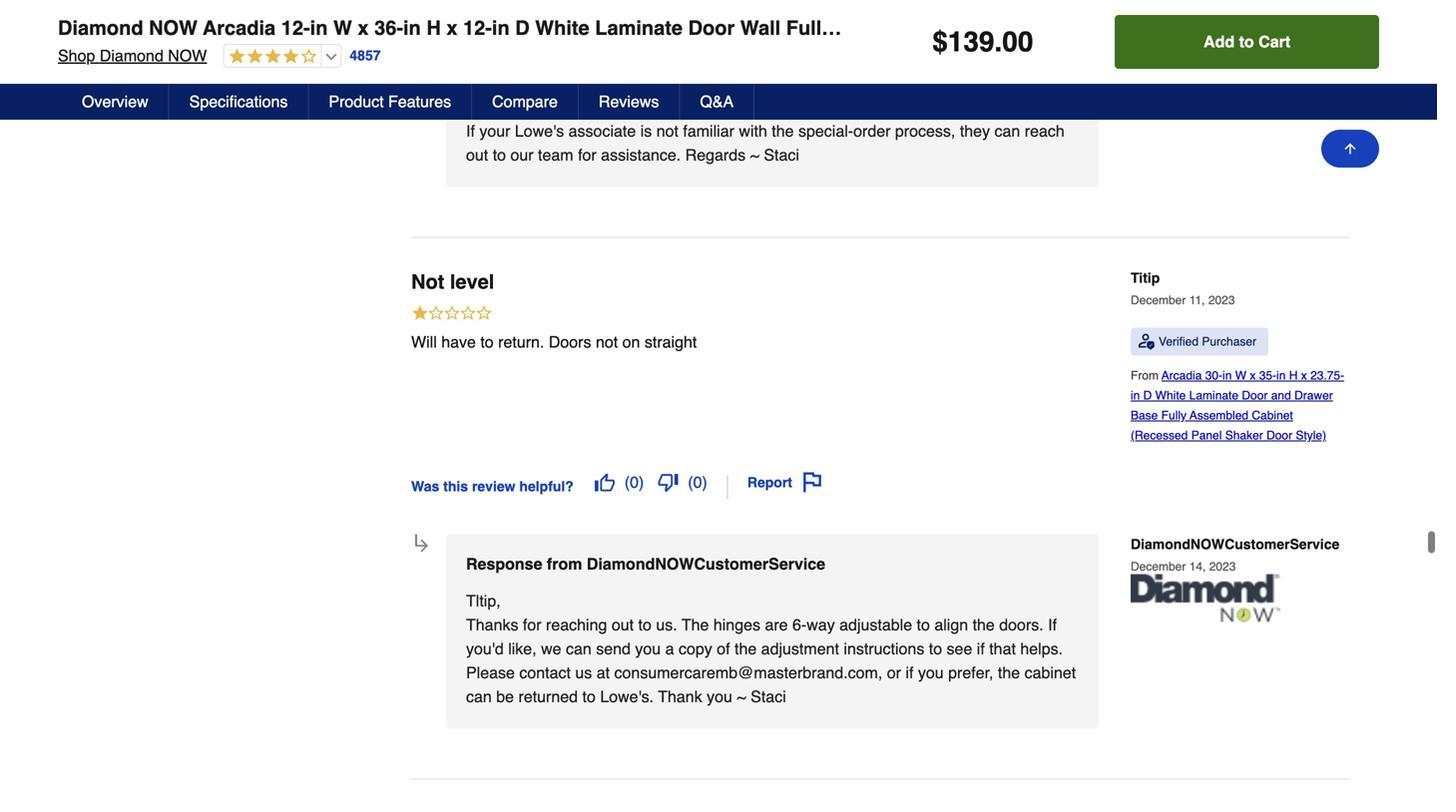 Task type: describe. For each thing, give the bounding box(es) containing it.
will
[[411, 703, 437, 722]]

helpful?
[[520, 283, 574, 299]]

x left cabinet
[[447, 16, 458, 39]]

thank you for reaching out to us regarding your cabinetry. we apologize for your experience. some issues do not qualify for our warranty; however, doors are available to order from your local store. if your lowe's associate is not familiar with the special-order process, they can reach out to our team for assistance. regards ~ staci
[[466, 420, 1073, 535]]

to down cabinet
[[468, 31, 482, 49]]

staci
[[764, 516, 800, 535]]

diamond down builder
[[564, 87, 628, 105]]

0 vertical spatial they
[[740, 3, 775, 21]]

reaching
[[568, 420, 630, 439]]

1 12- from the left
[[281, 16, 310, 39]]

x up 4857
[[358, 16, 369, 39]]

1 vertical spatial 36-
[[375, 16, 403, 39]]

arrow up image
[[1343, 141, 1359, 157]]

replace
[[881, 87, 934, 105]]

q&a button
[[680, 84, 755, 120]]

want
[[825, 87, 859, 105]]

my
[[748, 31, 769, 49]]

q&a
[[700, 92, 734, 111]]

$
[[933, 26, 948, 58]]

h for arcadia 30-in w x 35-in h x 23.75- in d white laminate door and drawer base fully assembled cabinet (recessed panel shaker door style)
[[1290, 739, 1298, 753]]

x right "30-"
[[1251, 739, 1257, 753]]

for down the regarding
[[749, 444, 767, 463]]

no
[[1081, 31, 1099, 49]]

review
[[472, 283, 516, 299]]

specifications button
[[169, 84, 309, 120]]

from inside thank you for reaching out to us regarding your cabinetry. we apologize for your experience. some issues do not qualify for our warranty; however, doors are available to order from your local store. if your lowe's associate is not familiar with the special-order process, they can reach out to our team for assistance. regards ~ staci
[[526, 468, 558, 487]]

base inside arcadia 36-in w x 35-in h x 23.75- in d white laminate sink base fully assembled cabinet (recessed panel shaker door style)
[[1269, 17, 1297, 31]]

your up the warranty;
[[772, 420, 803, 439]]

laminate for arcadia 36-in w x 35-in h x 23.75- in d white laminate sink base fully assembled cabinet (recessed panel shaker door style)
[[1190, 17, 1239, 31]]

arcadia 30-in w x 35-in h x 23.75- in d white laminate door and drawer base fully assembled cabinet (recessed panel shaker door style)
[[1131, 739, 1345, 812]]

avoiding
[[500, 87, 560, 105]]

1 horizontal spatial and
[[934, 3, 961, 21]]

however,
[[869, 444, 933, 463]]

(recessed inside arcadia 36-in w x 35-in h x 23.75- in d white laminate sink base fully assembled cabinet (recessed panel shaker door style)
[[1239, 37, 1296, 51]]

reach
[[1025, 492, 1065, 511]]

0 horizontal spatial our
[[511, 516, 534, 535]]

cabinet inside arcadia 36-in w x 35-in h x 23.75- in d white laminate sink base fully assembled cabinet (recessed panel shaker door style)
[[1194, 37, 1235, 51]]

features
[[388, 92, 451, 111]]

add to cart
[[1204, 32, 1291, 51]]

available
[[1010, 444, 1073, 463]]

diamondnowcustomerservice
[[1131, 341, 1340, 357]]

they
[[960, 492, 991, 511]]

this
[[444, 283, 468, 299]]

level
[[450, 641, 495, 664]]

23.75- for drawer
[[1311, 739, 1345, 753]]

specifications
[[189, 92, 288, 111]]

not
[[411, 641, 445, 664]]

will have to return. doors not on straight
[[411, 703, 697, 722]]

have
[[442, 703, 476, 722]]

regards
[[686, 516, 746, 535]]

from inside these cabinet doors swell, blister and bubble.  they are very poorly made and diamond now refuses to honor warranty claims.  they told me my only option is to buy new cabinets. i've had no issues with the similar builder grade hampton bay cabinets from a different source.  i would recommend avoiding diamond now cabinets, unless you want to replace them.
[[834, 59, 866, 77]]

doors
[[549, 703, 592, 722]]

fully for door
[[787, 16, 833, 39]]

https://photos us.bazaarvoice.com/photo/2/cghvdg86bg93zxm/2f1c4ba7 544c 537c bee2 2b55789e413f image
[[411, 120, 536, 245]]

to left the us
[[661, 420, 674, 439]]

assistance.
[[601, 516, 681, 535]]

familiar
[[683, 492, 735, 511]]

the inside thank you for reaching out to us regarding your cabinetry. we apologize for your experience. some issues do not qualify for our warranty; however, doors are available to order from your local store. if your lowe's associate is not familiar with the special-order process, they can reach out to our team for assistance. regards ~ staci
[[772, 492, 794, 511]]

these cabinet doors swell, blister and bubble.  they are very poorly made and diamond now refuses to honor warranty claims.  they told me my only option is to buy new cabinets. i've had no issues with the similar builder grade hampton bay cabinets from a different source.  i would recommend avoiding diamond now cabinets, unless you want to replace them.
[[411, 3, 1099, 105]]

2023
[[1197, 364, 1224, 378]]

special-
[[799, 492, 854, 511]]

with inside thank you for reaching out to us regarding your cabinetry. we apologize for your experience. some issues do not qualify for our warranty; however, doors are available to order from your local store. if your lowe's associate is not familiar with the special-order process, they can reach out to our team for assistance. regards ~ staci
[[739, 492, 768, 511]]

0 horizontal spatial order
[[484, 468, 521, 487]]

x up sink
[[1251, 0, 1257, 11]]

me
[[721, 31, 743, 49]]

shaker for arcadia 30-in w x 35-in h x 23.75- in d white laminate door and drawer base fully assembled cabinet (recessed panel shaker door style)
[[1226, 799, 1264, 812]]

door inside arcadia 36-in w x 35-in h x 23.75- in d white laminate sink base fully assembled cabinet (recessed panel shaker door style)
[[1173, 57, 1199, 71]]

00
[[1003, 26, 1034, 58]]

warranty
[[531, 31, 593, 49]]

reviews button
[[579, 84, 680, 120]]

36- inside arcadia 36-in w x 35-in h x 23.75- in d white laminate sink base fully assembled cabinet (recessed panel shaker door style)
[[1206, 0, 1223, 11]]

1 vertical spatial h
[[427, 16, 441, 39]]

apologize
[[908, 420, 976, 439]]

cabinets
[[770, 59, 830, 77]]

139
[[948, 26, 995, 58]]

poorly
[[842, 3, 885, 21]]

(recessed for diamond now arcadia 12-in w x 36-in h x 12-in d white laminate door wall fully assembled cabinet (recessed panel shaker door style)
[[1029, 16, 1129, 39]]

bay
[[738, 59, 766, 77]]

add
[[1204, 32, 1235, 51]]

the inside these cabinet doors swell, blister and bubble.  they are very poorly made and diamond now refuses to honor warranty claims.  they told me my only option is to buy new cabinets. i've had no issues with the similar builder grade hampton bay cabinets from a different source.  i would recommend avoiding diamond now cabinets, unless you want to replace them.
[[494, 59, 516, 77]]

now up shop diamond now
[[149, 16, 198, 39]]

new
[[919, 31, 948, 49]]

1 vertical spatial not
[[657, 492, 679, 511]]

wall
[[741, 16, 781, 39]]

had
[[1050, 31, 1077, 49]]

not level
[[411, 641, 495, 664]]

issues inside these cabinet doors swell, blister and bubble.  they are very poorly made and diamond now refuses to honor warranty claims.  they told me my only option is to buy new cabinets. i've had no issues with the similar builder grade hampton bay cabinets from a different source.  i would recommend avoiding diamond now cabinets, unless you want to replace them.
[[411, 59, 457, 77]]

arcadia 36-in w x 35-in h x 23.75- in d white laminate sink base fully assembled cabinet (recessed panel shaker door style) link
[[1131, 0, 1345, 71]]

for down the associate
[[578, 516, 597, 535]]

to right have
[[481, 703, 494, 722]]

35- for sink
[[1260, 0, 1277, 11]]

now up specifications
[[168, 46, 207, 65]]

unless
[[744, 87, 791, 105]]

these
[[411, 3, 456, 21]]

to up if
[[466, 468, 480, 487]]

~
[[750, 516, 760, 535]]

are inside these cabinet doors swell, blister and bubble.  they are very poorly made and diamond now refuses to honor warranty claims.  they told me my only option is to buy new cabinets. i've had no issues with the similar builder grade hampton bay cabinets from a different source.  i would recommend avoiding diamond now cabinets, unless you want to replace them.
[[780, 3, 803, 21]]

option
[[807, 31, 851, 49]]

team
[[538, 516, 574, 535]]

is inside thank you for reaching out to us regarding your cabinetry. we apologize for your experience. some issues do not qualify for our warranty; however, doors are available to order from your local store. if your lowe's associate is not familiar with the special-order process, they can reach out to our team for assistance. regards ~ staci
[[641, 492, 652, 511]]

23,
[[1177, 364, 1194, 378]]

similar
[[521, 59, 567, 77]]

your down some
[[562, 468, 593, 487]]

23.75- for fully
[[1311, 0, 1345, 11]]

panel for arcadia 30-in w x 35-in h x 23.75- in d white laminate door and drawer base fully assembled cabinet (recessed panel shaker door style)
[[1192, 799, 1223, 812]]

blister
[[605, 3, 648, 21]]

associate
[[569, 492, 636, 511]]

for up some
[[545, 420, 564, 439]]

cabinet for door
[[950, 16, 1023, 39]]

cabinetry.
[[807, 420, 875, 439]]

different
[[884, 59, 941, 77]]

product features
[[329, 92, 451, 111]]

your right if
[[480, 492, 511, 511]]

store.
[[635, 468, 675, 487]]

lowe's
[[515, 492, 564, 511]]

4 stars image
[[224, 48, 317, 66]]

cart
[[1259, 32, 1291, 51]]

to inside add to cart button
[[1240, 32, 1255, 51]]

sink
[[1243, 17, 1266, 31]]

refuses
[[411, 31, 464, 49]]

1 horizontal spatial order
[[854, 492, 891, 511]]

2 vertical spatial not
[[596, 703, 618, 722]]

d for arcadia 30-in w x 35-in h x 23.75- in d white laminate door and drawer base fully assembled cabinet (recessed panel shaker door style)
[[1144, 759, 1153, 773]]

compare
[[492, 92, 558, 111]]

issues inside thank you for reaching out to us regarding your cabinetry. we apologize for your experience. some issues do not qualify for our warranty; however, doors are available to order from your local store. if your lowe's associate is not familiar with the special-order process, they can reach out to our team for assistance. regards ~ staci
[[600, 444, 645, 463]]

arcadia 30-in w x 35-in h x 23.75- in d white laminate door and drawer base fully assembled cabinet (recessed panel shaker door style) link
[[1131, 739, 1345, 812]]

shop
[[58, 46, 95, 65]]

them.
[[938, 87, 978, 105]]

shop diamond now
[[58, 46, 207, 65]]



Task type: vqa. For each thing, say whether or not it's contained in the screenshot.
8-
no



Task type: locate. For each thing, give the bounding box(es) containing it.
is down poorly on the top of page
[[855, 31, 867, 49]]

w up sink
[[1236, 0, 1247, 11]]

d
[[515, 16, 530, 39], [1144, 17, 1153, 31], [1144, 759, 1153, 773]]

assembled for base
[[1190, 779, 1249, 793]]

only
[[773, 31, 803, 49]]

you inside these cabinet doors swell, blister and bubble.  they are very poorly made and diamond now refuses to honor warranty claims.  they told me my only option is to buy new cabinets. i've had no issues with the similar builder grade hampton bay cabinets from a different source.  i would recommend avoiding diamond now cabinets, unless you want to replace them.
[[795, 87, 821, 105]]

1 horizontal spatial issues
[[600, 444, 645, 463]]

0 horizontal spatial with
[[461, 59, 490, 77]]

is inside these cabinet doors swell, blister and bubble.  they are very poorly made and diamond now refuses to honor warranty claims.  they told me my only option is to buy new cabinets. i've had no issues with the similar builder grade hampton bay cabinets from a different source.  i would recommend avoiding diamond now cabinets, unless you want to replace them.
[[855, 31, 867, 49]]

2 horizontal spatial and
[[1272, 759, 1292, 773]]

a
[[870, 59, 879, 77]]

can
[[995, 492, 1021, 511]]

2 horizontal spatial cabinet
[[1253, 779, 1294, 793]]

h up cart
[[1290, 0, 1298, 11]]

1 horizontal spatial base
[[1269, 17, 1297, 31]]

1 vertical spatial is
[[641, 492, 652, 511]]

23.75-
[[1311, 0, 1345, 11], [1311, 739, 1345, 753]]

assembled inside arcadia 36-in w x 35-in h x 23.75- in d white laminate sink base fully assembled cabinet (recessed panel shaker door style)
[[1131, 37, 1191, 51]]

doors
[[516, 3, 556, 21], [938, 444, 978, 463]]

0 vertical spatial base
[[1269, 17, 1297, 31]]

d for arcadia 36-in w x 35-in h x 23.75- in d white laminate sink base fully assembled cabinet (recessed panel shaker door style)
[[1144, 17, 1153, 31]]

0 vertical spatial 35-
[[1260, 0, 1277, 11]]

35-
[[1260, 0, 1277, 11], [1260, 739, 1277, 753]]

fully for drawer
[[1162, 779, 1187, 793]]

diamond up .
[[965, 3, 1029, 21]]

is up assistance.
[[641, 492, 652, 511]]

0 vertical spatial from
[[834, 59, 866, 77]]

out down if
[[466, 516, 489, 535]]

style) down add
[[1202, 57, 1233, 71]]

now down grade
[[633, 87, 672, 105]]

.
[[995, 26, 1003, 58]]

1 35- from the top
[[1260, 0, 1277, 11]]

d inside arcadia 30-in w x 35-in h x 23.75- in d white laminate door and drawer base fully assembled cabinet (recessed panel shaker door style)
[[1144, 759, 1153, 773]]

1 vertical spatial base
[[1131, 779, 1159, 793]]

h inside arcadia 36-in w x 35-in h x 23.75- in d white laminate sink base fully assembled cabinet (recessed panel shaker door style)
[[1290, 0, 1298, 11]]

on
[[623, 703, 640, 722]]

order down experience. at the bottom left of the page
[[484, 468, 521, 487]]

1 horizontal spatial are
[[982, 444, 1005, 463]]

d inside arcadia 36-in w x 35-in h x 23.75- in d white laminate sink base fully assembled cabinet (recessed panel shaker door style)
[[1144, 17, 1153, 31]]

with
[[461, 59, 490, 77], [739, 492, 768, 511]]

doors down apologize
[[938, 444, 978, 463]]

diamond up overview
[[100, 46, 164, 65]]

white inside arcadia 30-in w x 35-in h x 23.75- in d white laminate door and drawer base fully assembled cabinet (recessed panel shaker door style)
[[1156, 759, 1187, 773]]

you
[[795, 87, 821, 105], [515, 420, 541, 439]]

style) inside arcadia 30-in w x 35-in h x 23.75- in d white laminate door and drawer base fully assembled cabinet (recessed panel shaker door style)
[[1297, 799, 1327, 812]]

1 horizontal spatial doors
[[938, 444, 978, 463]]

2 vertical spatial arcadia
[[1162, 739, 1203, 753]]

we
[[880, 420, 904, 439]]

23.75- up add to cart button
[[1311, 0, 1345, 11]]

was this review helpful?
[[411, 283, 574, 299]]

i
[[1003, 59, 1007, 77]]

and
[[652, 3, 679, 21], [934, 3, 961, 21], [1272, 759, 1292, 773]]

36-
[[1206, 0, 1223, 11], [375, 16, 403, 39]]

1 star image
[[411, 674, 493, 696]]

our
[[772, 444, 795, 463], [511, 516, 534, 535]]

from left a
[[834, 59, 866, 77]]

laminate up add
[[1190, 17, 1239, 31]]

is
[[855, 31, 867, 49], [641, 492, 652, 511]]

0 vertical spatial w
[[1236, 0, 1247, 11]]

order left process,
[[854, 492, 891, 511]]

1 horizontal spatial is
[[855, 31, 867, 49]]

laminate down "30-"
[[1190, 759, 1239, 773]]

0 horizontal spatial the
[[494, 59, 516, 77]]

panel inside arcadia 30-in w x 35-in h x 23.75- in d white laminate door and drawer base fully assembled cabinet (recessed panel shaker door style)
[[1192, 799, 1223, 812]]

not down the us
[[671, 444, 694, 463]]

1 vertical spatial doors
[[938, 444, 978, 463]]

out up do
[[634, 420, 656, 439]]

base
[[1269, 17, 1297, 31], [1131, 779, 1159, 793]]

reviews
[[599, 92, 659, 111]]

0 vertical spatial 23.75-
[[1311, 0, 1345, 11]]

bubble.
[[683, 3, 736, 21]]

are left available
[[982, 444, 1005, 463]]

panel down "30-"
[[1192, 799, 1223, 812]]

36- up add
[[1206, 0, 1223, 11]]

arrow right image
[[412, 341, 432, 360]]

1 horizontal spatial 12-
[[463, 16, 492, 39]]

recommend
[[411, 87, 496, 105]]

1 horizontal spatial you
[[795, 87, 821, 105]]

0 horizontal spatial doors
[[516, 3, 556, 21]]

w for arcadia 30-in w x 35-in h x 23.75- in d white laminate door and drawer base fully assembled cabinet (recessed panel shaker door style)
[[1236, 739, 1247, 753]]

(recessed for arcadia 30-in w x 35-in h x 23.75- in d white laminate door and drawer base fully assembled cabinet (recessed panel shaker door style)
[[1131, 799, 1189, 812]]

h left cabinet
[[427, 16, 441, 39]]

2 35- from the top
[[1260, 739, 1277, 753]]

cabinets,
[[676, 87, 740, 105]]

w for arcadia 36-in w x 35-in h x 23.75- in d white laminate sink base fully assembled cabinet (recessed panel shaker door style)
[[1236, 0, 1247, 11]]

not left on
[[596, 703, 618, 722]]

1 horizontal spatial 36-
[[1206, 0, 1223, 11]]

laminate up grade
[[595, 16, 683, 39]]

style) right cart
[[1317, 16, 1372, 39]]

assembled down "30-"
[[1190, 779, 1249, 793]]

regarding
[[700, 420, 767, 439]]

honor
[[486, 31, 527, 49]]

1 vertical spatial are
[[982, 444, 1005, 463]]

0 horizontal spatial 12-
[[281, 16, 310, 39]]

laminate inside arcadia 36-in w x 35-in h x 23.75- in d white laminate sink base fully assembled cabinet (recessed panel shaker door style)
[[1190, 17, 1239, 31]]

1 vertical spatial order
[[854, 492, 891, 511]]

product
[[329, 92, 384, 111]]

drawer
[[1295, 759, 1334, 773]]

our down lowe's
[[511, 516, 534, 535]]

diamond up shop
[[58, 16, 143, 39]]

style) inside arcadia 36-in w x 35-in h x 23.75- in d white laminate sink base fully assembled cabinet (recessed panel shaker door style)
[[1202, 57, 1233, 71]]

2 vertical spatial style)
[[1297, 799, 1327, 812]]

1 horizontal spatial with
[[739, 492, 768, 511]]

doors inside thank you for reaching out to us regarding your cabinetry. we apologize for your experience. some issues do not qualify for our warranty; however, doors are available to order from your local store. if your lowe's associate is not familiar with the special-order process, they can reach out to our team for assistance. regards ~ staci
[[938, 444, 978, 463]]

door
[[689, 16, 735, 39], [1265, 16, 1312, 39], [1173, 57, 1199, 71], [1243, 759, 1269, 773], [1267, 799, 1293, 812]]

fully inside arcadia 36-in w x 35-in h x 23.75- in d white laminate sink base fully assembled cabinet (recessed panel shaker door style)
[[1300, 17, 1325, 31]]

issues up local on the bottom of the page
[[600, 444, 645, 463]]

x up drawer
[[1302, 739, 1308, 753]]

h
[[1290, 0, 1298, 11], [427, 16, 441, 39], [1290, 739, 1298, 753]]

local
[[598, 468, 631, 487]]

cabinet
[[460, 3, 512, 21]]

35- up sink
[[1260, 0, 1277, 11]]

0 horizontal spatial are
[[780, 3, 803, 21]]

x
[[1251, 0, 1257, 11], [1302, 0, 1308, 11], [358, 16, 369, 39], [447, 16, 458, 39], [1251, 739, 1257, 753], [1302, 739, 1308, 753]]

doors inside these cabinet doors swell, blister and bubble.  they are very poorly made and diamond now refuses to honor warranty claims.  they told me my only option is to buy new cabinets. i've had no issues with the similar builder grade hampton bay cabinets from a different source.  i would recommend avoiding diamond now cabinets, unless you want to replace them.
[[516, 3, 556, 21]]

0 vertical spatial arcadia
[[1162, 0, 1203, 11]]

with up recommend
[[461, 59, 490, 77]]

told
[[691, 31, 717, 49]]

the up staci
[[772, 492, 794, 511]]

panel for diamond now arcadia 12-in w x 36-in h x 12-in d white laminate door wall fully assembled cabinet (recessed panel shaker door style)
[[1134, 16, 1188, 39]]

to right the want
[[863, 87, 877, 105]]

overview button
[[62, 84, 169, 120]]

add to cart button
[[1116, 15, 1380, 69]]

process,
[[896, 492, 956, 511]]

0 horizontal spatial 36-
[[375, 16, 403, 39]]

2 23.75- from the top
[[1311, 739, 1345, 753]]

compare button
[[472, 84, 579, 120]]

1 horizontal spatial cabinet
[[1194, 37, 1235, 51]]

0 vertical spatial h
[[1290, 0, 1298, 11]]

1 horizontal spatial fully
[[1162, 779, 1187, 793]]

i've
[[1021, 31, 1046, 49]]

laminate inside arcadia 30-in w x 35-in h x 23.75- in d white laminate door and drawer base fully assembled cabinet (recessed panel shaker door style)
[[1190, 759, 1239, 773]]

doors up warranty
[[516, 3, 556, 21]]

qualify
[[698, 444, 744, 463]]

cabinets.
[[953, 31, 1017, 49]]

now
[[1034, 3, 1073, 21], [149, 16, 198, 39], [168, 46, 207, 65], [633, 87, 672, 105]]

out
[[634, 420, 656, 439], [466, 516, 489, 535]]

23.75- inside arcadia 30-in w x 35-in h x 23.75- in d white laminate door and drawer base fully assembled cabinet (recessed panel shaker door style)
[[1311, 739, 1345, 753]]

w right "30-"
[[1236, 739, 1247, 753]]

1 horizontal spatial the
[[772, 492, 794, 511]]

cabinet for drawer
[[1253, 779, 1294, 793]]

if
[[466, 492, 475, 511]]

experience.
[[466, 444, 549, 463]]

issues down refuses
[[411, 59, 457, 77]]

style) for diamond now arcadia 12-in w x 36-in h x 12-in d white laminate door wall fully assembled cabinet (recessed panel shaker door style)
[[1317, 16, 1372, 39]]

36- up 4857
[[375, 16, 403, 39]]

0 vertical spatial our
[[772, 444, 795, 463]]

and left drawer
[[1272, 759, 1292, 773]]

30-
[[1206, 739, 1223, 753]]

2 vertical spatial w
[[1236, 739, 1247, 753]]

2 horizontal spatial (recessed
[[1239, 37, 1296, 51]]

white for arcadia 36-in w x 35-in h x 23.75- in d white laminate sink base fully assembled cabinet (recessed panel shaker door style)
[[1156, 17, 1187, 31]]

0 vertical spatial shaker
[[1193, 16, 1260, 39]]

w up 4857
[[333, 16, 352, 39]]

to down sink
[[1240, 32, 1255, 51]]

2 vertical spatial h
[[1290, 739, 1298, 753]]

0 vertical spatial the
[[494, 59, 516, 77]]

0 vertical spatial is
[[855, 31, 867, 49]]

1 horizontal spatial panel
[[1192, 799, 1223, 812]]

35- inside arcadia 30-in w x 35-in h x 23.75- in d white laminate door and drawer base fully assembled cabinet (recessed panel shaker door style)
[[1260, 739, 1277, 753]]

order
[[484, 468, 521, 487], [854, 492, 891, 511]]

1 horizontal spatial (recessed
[[1131, 799, 1189, 812]]

assembled inside arcadia 30-in w x 35-in h x 23.75- in d white laminate door and drawer base fully assembled cabinet (recessed panel shaker door style)
[[1190, 779, 1249, 793]]

with inside these cabinet doors swell, blister and bubble.  they are very poorly made and diamond now refuses to honor warranty claims.  they told me my only option is to buy new cabinets. i've had no issues with the similar builder grade hampton bay cabinets from a different source.  i would recommend avoiding diamond now cabinets, unless you want to replace them.
[[461, 59, 490, 77]]

arcadia for arcadia 30-in w x 35-in h x 23.75- in d white laminate door and drawer base fully assembled cabinet (recessed panel shaker door style)
[[1162, 739, 1203, 753]]

hampton
[[669, 59, 734, 77]]

overview
[[82, 92, 148, 111]]

23.75- up drawer
[[1311, 739, 1345, 753]]

0 horizontal spatial fully
[[787, 16, 833, 39]]

to left team
[[493, 516, 506, 535]]

1 vertical spatial 35-
[[1260, 739, 1277, 753]]

shaker inside arcadia 30-in w x 35-in h x 23.75- in d white laminate door and drawer base fully assembled cabinet (recessed panel shaker door style)
[[1226, 799, 1264, 812]]

0 horizontal spatial (recessed
[[1029, 16, 1129, 39]]

35- right "30-"
[[1260, 739, 1277, 753]]

arcadia inside arcadia 30-in w x 35-in h x 23.75- in d white laminate door and drawer base fully assembled cabinet (recessed panel shaker door style)
[[1162, 739, 1203, 753]]

2 12- from the left
[[463, 16, 492, 39]]

are inside thank you for reaching out to us regarding your cabinetry. we apologize for your experience. some issues do not qualify for our warranty; however, doors are available to order from your local store. if your lowe's associate is not familiar with the special-order process, they can reach out to our team for assistance. regards ~ staci
[[982, 444, 1005, 463]]

are up the only
[[780, 3, 803, 21]]

h for arcadia 36-in w x 35-in h x 23.75- in d white laminate sink base fully assembled cabinet (recessed panel shaker door style)
[[1290, 0, 1298, 11]]

base inside arcadia 30-in w x 35-in h x 23.75- in d white laminate door and drawer base fully assembled cabinet (recessed panel shaker door style)
[[1131, 779, 1159, 793]]

0 horizontal spatial and
[[652, 3, 679, 21]]

style)
[[1317, 16, 1372, 39], [1202, 57, 1233, 71], [1297, 799, 1327, 812]]

us
[[679, 420, 695, 439]]

cabinet inside arcadia 30-in w x 35-in h x 23.75- in d white laminate door and drawer base fully assembled cabinet (recessed panel shaker door style)
[[1253, 779, 1294, 793]]

style) down drawer
[[1297, 799, 1327, 812]]

assembled for wall
[[838, 16, 945, 39]]

0 horizontal spatial from
[[526, 468, 558, 487]]

1 vertical spatial our
[[511, 516, 534, 535]]

from up lowe's
[[526, 468, 558, 487]]

some
[[553, 444, 595, 463]]

you down cabinets
[[795, 87, 821, 105]]

assembled left add
[[1131, 37, 1191, 51]]

and inside arcadia 30-in w x 35-in h x 23.75- in d white laminate door and drawer base fully assembled cabinet (recessed panel shaker door style)
[[1272, 759, 1292, 773]]

fully inside arcadia 30-in w x 35-in h x 23.75- in d white laminate door and drawer base fully assembled cabinet (recessed panel shaker door style)
[[1162, 779, 1187, 793]]

arcadia for arcadia 36-in w x 35-in h x 23.75- in d white laminate sink base fully assembled cabinet (recessed panel shaker door style)
[[1162, 0, 1203, 11]]

35- for door
[[1260, 739, 1277, 753]]

you up experience. at the bottom left of the page
[[515, 420, 541, 439]]

1 horizontal spatial they
[[740, 3, 775, 21]]

0 vertical spatial not
[[671, 444, 694, 463]]

0 vertical spatial are
[[780, 3, 803, 21]]

0 horizontal spatial cabinet
[[950, 16, 1023, 39]]

assembled
[[838, 16, 945, 39], [1131, 37, 1191, 51], [1190, 779, 1249, 793]]

would
[[1011, 59, 1053, 77]]

laminate
[[595, 16, 683, 39], [1190, 17, 1239, 31], [1190, 759, 1239, 773]]

shaker for diamond now arcadia 12-in w x 36-in h x 12-in d white laminate door wall fully assembled cabinet (recessed panel shaker door style)
[[1193, 16, 1260, 39]]

in
[[1223, 0, 1233, 11], [1277, 0, 1286, 11], [310, 16, 328, 39], [403, 16, 421, 39], [492, 16, 510, 39], [1131, 17, 1141, 31], [1223, 739, 1233, 753], [1277, 739, 1286, 753], [1131, 759, 1141, 773]]

1 23.75- from the top
[[1311, 0, 1345, 11]]

now up had on the top of page
[[1034, 3, 1073, 21]]

0 horizontal spatial you
[[515, 420, 541, 439]]

1 vertical spatial issues
[[600, 444, 645, 463]]

2 horizontal spatial panel
[[1299, 37, 1330, 51]]

1 vertical spatial you
[[515, 420, 541, 439]]

0 horizontal spatial they
[[651, 31, 686, 49]]

0 vertical spatial style)
[[1317, 16, 1372, 39]]

0 vertical spatial out
[[634, 420, 656, 439]]

w inside arcadia 30-in w x 35-in h x 23.75- in d white laminate door and drawer base fully assembled cabinet (recessed panel shaker door style)
[[1236, 739, 1247, 753]]

with up ~
[[739, 492, 768, 511]]

to left "buy"
[[871, 31, 884, 49]]

swell,
[[561, 3, 601, 21]]

0 horizontal spatial issues
[[411, 59, 457, 77]]

was
[[411, 283, 440, 299]]

panel left add
[[1134, 16, 1188, 39]]

not
[[671, 444, 694, 463], [657, 492, 679, 511], [596, 703, 618, 722]]

1 vertical spatial out
[[466, 516, 489, 535]]

$ 139 . 00
[[933, 26, 1034, 58]]

arcadia inside arcadia 36-in w x 35-in h x 23.75- in d white laminate sink base fully assembled cabinet (recessed panel shaker door style)
[[1162, 0, 1203, 11]]

to
[[468, 31, 482, 49], [871, 31, 884, 49], [1240, 32, 1255, 51], [863, 87, 877, 105], [661, 420, 674, 439], [466, 468, 480, 487], [493, 516, 506, 535], [481, 703, 494, 722]]

1 vertical spatial they
[[651, 31, 686, 49]]

white inside arcadia 36-in w x 35-in h x 23.75- in d white laminate sink base fully assembled cabinet (recessed panel shaker door style)
[[1156, 17, 1187, 31]]

our left the warranty;
[[772, 444, 795, 463]]

you inside thank you for reaching out to us regarding your cabinetry. we apologize for your experience. some issues do not qualify for our warranty; however, doors are available to order from your local store. if your lowe's associate is not familiar with the special-order process, they can reach out to our team for assistance. regards ~ staci
[[515, 420, 541, 439]]

1 horizontal spatial out
[[634, 420, 656, 439]]

h inside arcadia 30-in w x 35-in h x 23.75- in d white laminate door and drawer base fully assembled cabinet (recessed panel shaker door style)
[[1290, 739, 1298, 753]]

they up my
[[740, 3, 775, 21]]

and right blister
[[652, 3, 679, 21]]

the
[[494, 59, 516, 77], [772, 492, 794, 511]]

h up drawer
[[1290, 739, 1298, 753]]

shaker inside arcadia 36-in w x 35-in h x 23.75- in d white laminate sink base fully assembled cabinet (recessed panel shaker door style)
[[1131, 57, 1169, 71]]

0 horizontal spatial out
[[466, 516, 489, 535]]

they
[[740, 3, 775, 21], [651, 31, 686, 49]]

2 horizontal spatial fully
[[1300, 17, 1325, 31]]

product features button
[[309, 84, 472, 120]]

panel inside arcadia 36-in w x 35-in h x 23.75- in d white laminate sink base fully assembled cabinet (recessed panel shaker door style)
[[1299, 37, 1330, 51]]

1 vertical spatial the
[[772, 492, 794, 511]]

from
[[834, 59, 866, 77], [526, 468, 558, 487]]

return.
[[498, 703, 545, 722]]

35- inside arcadia 36-in w x 35-in h x 23.75- in d white laminate sink base fully assembled cabinet (recessed panel shaker door style)
[[1260, 0, 1277, 11]]

1 vertical spatial 23.75-
[[1311, 739, 1345, 753]]

diamond now arcadia 12-in w x 36-in h x 12-in d white laminate door wall fully assembled cabinet (recessed panel shaker door style)
[[58, 16, 1372, 39]]

panel right cart
[[1299, 37, 1330, 51]]

0 horizontal spatial is
[[641, 492, 652, 511]]

1 vertical spatial from
[[526, 468, 558, 487]]

0 vertical spatial 36-
[[1206, 0, 1223, 11]]

for right apologize
[[981, 420, 999, 439]]

style) for arcadia 30-in w x 35-in h x 23.75- in d white laminate door and drawer base fully assembled cabinet (recessed panel shaker door style)
[[1297, 799, 1327, 812]]

1 horizontal spatial our
[[772, 444, 795, 463]]

12- up 4 stars image
[[281, 16, 310, 39]]

diamondnow_mbci image
[[1131, 379, 1281, 427]]

cabinet
[[950, 16, 1023, 39], [1194, 37, 1235, 51], [1253, 779, 1294, 793]]

thank
[[466, 420, 511, 439]]

0 vertical spatial issues
[[411, 59, 457, 77]]

1 horizontal spatial from
[[834, 59, 866, 77]]

12- right the these
[[463, 16, 492, 39]]

1 vertical spatial arcadia
[[203, 16, 276, 39]]

laminate for arcadia 30-in w x 35-in h x 23.75- in d white laminate door and drawer base fully assembled cabinet (recessed panel shaker door style)
[[1190, 759, 1239, 773]]

arcadia 36-in w x 35-in h x 23.75- in d white laminate sink base fully assembled cabinet (recessed panel shaker door style)
[[1131, 0, 1345, 71]]

1 vertical spatial style)
[[1202, 57, 1233, 71]]

0 horizontal spatial panel
[[1134, 16, 1188, 39]]

0 vertical spatial doors
[[516, 3, 556, 21]]

not down the store.
[[657, 492, 679, 511]]

(recessed inside arcadia 30-in w x 35-in h x 23.75- in d white laminate door and drawer base fully assembled cabinet (recessed panel shaker door style)
[[1131, 799, 1189, 812]]

1 vertical spatial w
[[333, 16, 352, 39]]

the down honor on the left top
[[494, 59, 516, 77]]

white for arcadia 30-in w x 35-in h x 23.75- in d white laminate door and drawer base fully assembled cabinet (recessed panel shaker door style)
[[1156, 759, 1187, 773]]

23.75- inside arcadia 36-in w x 35-in h x 23.75- in d white laminate sink base fully assembled cabinet (recessed panel shaker door style)
[[1311, 0, 1345, 11]]

they left 'told'
[[651, 31, 686, 49]]

x up add to cart button
[[1302, 0, 1308, 11]]

your up available
[[1004, 420, 1035, 439]]

0 vertical spatial order
[[484, 468, 521, 487]]

and up $ at the top right of page
[[934, 3, 961, 21]]

assembled up a
[[838, 16, 945, 39]]

1 vertical spatial with
[[739, 492, 768, 511]]

0 vertical spatial with
[[461, 59, 490, 77]]

1 vertical spatial shaker
[[1131, 57, 1169, 71]]

0 vertical spatial you
[[795, 87, 821, 105]]

your
[[772, 420, 803, 439], [1004, 420, 1035, 439], [562, 468, 593, 487], [480, 492, 511, 511]]

diamond
[[965, 3, 1029, 21], [58, 16, 143, 39], [100, 46, 164, 65], [564, 87, 628, 105]]

w
[[1236, 0, 1247, 11], [333, 16, 352, 39], [1236, 739, 1247, 753]]

2 vertical spatial shaker
[[1226, 799, 1264, 812]]

0 horizontal spatial base
[[1131, 779, 1159, 793]]

w inside arcadia 36-in w x 35-in h x 23.75- in d white laminate sink base fully assembled cabinet (recessed panel shaker door style)
[[1236, 0, 1247, 11]]



